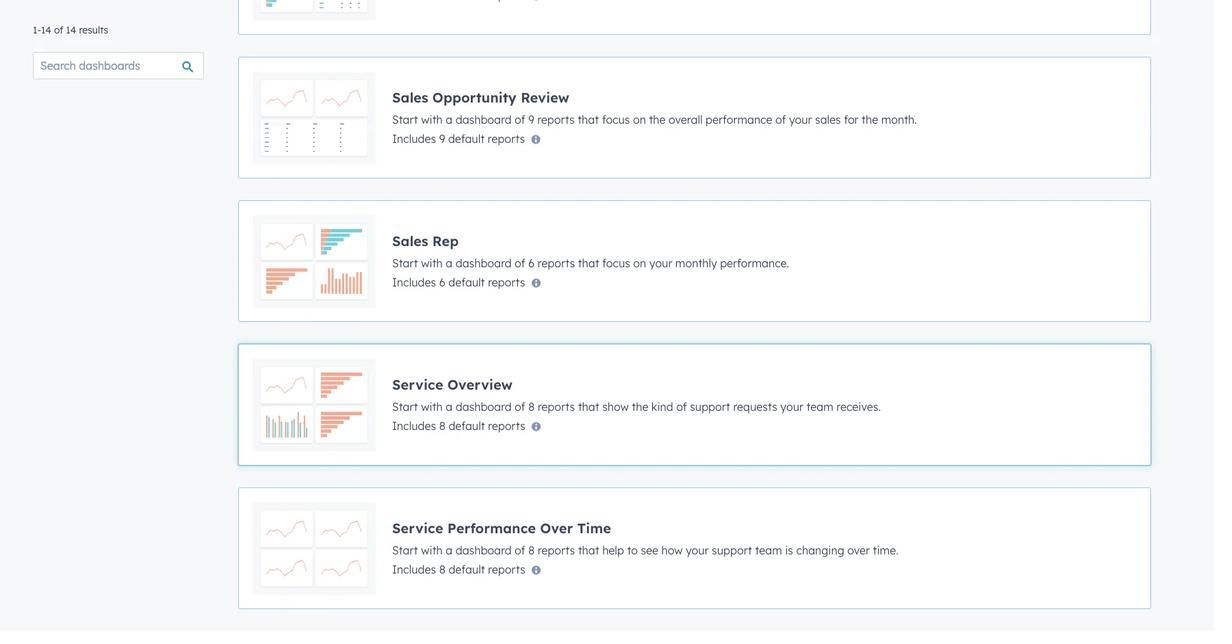 Task type: describe. For each thing, give the bounding box(es) containing it.
sales manager image
[[253, 0, 376, 21]]

includes for service performance over time
[[392, 563, 436, 577]]

start inside sales opportunity review start with a dashboard of 9 reports that focus on the overall performance of your sales for the month.
[[392, 113, 418, 126]]

service for service overview
[[392, 376, 443, 393]]

on inside sales rep start with a dashboard of 6 reports that focus on your monthly performance.
[[633, 256, 646, 270]]

none checkbox service performance over time
[[238, 488, 1151, 610]]

opportunity
[[433, 89, 517, 106]]

reports inside service overview start with a dashboard of 8 reports that show the kind of support requests your team receives.
[[538, 400, 575, 414]]

month.
[[881, 113, 917, 126]]

reports inside sales rep start with a dashboard of 6 reports that focus on your monthly performance.
[[538, 256, 575, 270]]

support inside service overview start with a dashboard of 8 reports that show the kind of support requests your team receives.
[[690, 400, 730, 414]]

8 inside service overview start with a dashboard of 8 reports that show the kind of support requests your team receives.
[[528, 400, 535, 414]]

time.
[[873, 544, 899, 558]]

6 inside sales rep start with a dashboard of 6 reports that focus on your monthly performance.
[[528, 256, 535, 270]]

1 horizontal spatial the
[[649, 113, 666, 126]]

service performance over time image
[[253, 502, 376, 596]]

default for performance
[[449, 563, 485, 577]]

sales opportunity review image
[[253, 71, 376, 164]]

sales for sales rep
[[392, 232, 428, 250]]

none checkbox sales opportunity review
[[238, 57, 1151, 179]]

none checkbox "sales manager"
[[238, 0, 1151, 35]]

a inside service overview start with a dashboard of 8 reports that show the kind of support requests your team receives.
[[446, 400, 453, 414]]

performance
[[706, 113, 773, 126]]

2 horizontal spatial the
[[862, 113, 878, 126]]

the inside service overview start with a dashboard of 8 reports that show the kind of support requests your team receives.
[[632, 400, 649, 414]]

rep
[[433, 232, 459, 250]]

to
[[627, 544, 638, 558]]

sales opportunity review start with a dashboard of 9 reports that focus on the overall performance of your sales for the month.
[[392, 89, 917, 126]]

includes 8 default reports for overview
[[392, 419, 525, 433]]

overall
[[669, 113, 703, 126]]

includes 6 default reports
[[392, 276, 525, 289]]

that inside sales opportunity review start with a dashboard of 9 reports that focus on the overall performance of your sales for the month.
[[578, 113, 599, 126]]

monthly
[[676, 256, 717, 270]]

1 14 from the left
[[41, 24, 51, 36]]

that inside sales rep start with a dashboard of 6 reports that focus on your monthly performance.
[[578, 256, 599, 270]]

receives.
[[837, 400, 881, 414]]

none checkbox sales rep
[[238, 201, 1151, 322]]

see
[[641, 544, 659, 558]]

dashboard inside service overview start with a dashboard of 8 reports that show the kind of support requests your team receives.
[[456, 400, 512, 414]]

kind
[[652, 400, 673, 414]]

for
[[844, 113, 859, 126]]

is
[[785, 544, 793, 558]]

service performance over time start with a dashboard of 8 reports that help to see how your support team is changing over time.
[[392, 520, 899, 558]]

changing
[[796, 544, 845, 558]]

service for service performance over time
[[392, 520, 443, 537]]

includes for sales opportunity review
[[392, 132, 436, 145]]

performance.
[[720, 256, 789, 270]]

support inside service performance over time start with a dashboard of 8 reports that help to see how your support team is changing over time.
[[712, 544, 752, 558]]

9 inside sales opportunity review start with a dashboard of 9 reports that focus on the overall performance of your sales for the month.
[[528, 113, 534, 126]]

review
[[521, 89, 570, 106]]

of inside service performance over time start with a dashboard of 8 reports that help to see how your support team is changing over time.
[[515, 544, 525, 558]]

over
[[848, 544, 870, 558]]

a inside sales rep start with a dashboard of 6 reports that focus on your monthly performance.
[[446, 256, 453, 270]]

includes for service overview
[[392, 419, 436, 433]]

your inside sales rep start with a dashboard of 6 reports that focus on your monthly performance.
[[649, 256, 673, 270]]

Search search field
[[33, 52, 204, 79]]

1-14 of 14 results
[[33, 24, 108, 36]]



Task type: vqa. For each thing, say whether or not it's contained in the screenshot.
the right team
yes



Task type: locate. For each thing, give the bounding box(es) containing it.
1 none checkbox from the top
[[238, 201, 1151, 322]]

team left receives.
[[807, 400, 834, 414]]

a inside service performance over time start with a dashboard of 8 reports that help to see how your support team is changing over time.
[[446, 544, 453, 558]]

1 none checkbox from the top
[[238, 0, 1151, 35]]

default inside service overview checkbox
[[449, 419, 485, 433]]

time
[[577, 520, 611, 537]]

team inside service overview start with a dashboard of 8 reports that show the kind of support requests your team receives.
[[807, 400, 834, 414]]

with inside sales rep start with a dashboard of 6 reports that focus on your monthly performance.
[[421, 256, 443, 270]]

0 vertical spatial on
[[633, 113, 646, 126]]

with inside service performance over time start with a dashboard of 8 reports that help to see how your support team is changing over time.
[[421, 544, 443, 558]]

0 vertical spatial focus
[[602, 113, 630, 126]]

default down performance
[[449, 563, 485, 577]]

default for overview
[[449, 419, 485, 433]]

of
[[54, 24, 63, 36], [515, 113, 525, 126], [776, 113, 786, 126], [515, 256, 525, 270], [515, 400, 525, 414], [677, 400, 687, 414], [515, 544, 525, 558]]

the
[[649, 113, 666, 126], [862, 113, 878, 126], [632, 400, 649, 414]]

a
[[446, 113, 453, 126], [446, 256, 453, 270], [446, 400, 453, 414], [446, 544, 453, 558]]

0 vertical spatial support
[[690, 400, 730, 414]]

3 start from the top
[[392, 400, 418, 414]]

1 vertical spatial none checkbox
[[238, 488, 1151, 610]]

1 includes 8 default reports from the top
[[392, 419, 525, 433]]

2 sales from the top
[[392, 232, 428, 250]]

the left kind on the right bottom of the page
[[632, 400, 649, 414]]

0 vertical spatial none checkbox
[[238, 201, 1151, 322]]

over
[[540, 520, 573, 537]]

14
[[41, 24, 51, 36], [66, 24, 76, 36]]

start inside sales rep start with a dashboard of 6 reports that focus on your monthly performance.
[[392, 256, 418, 270]]

6
[[528, 256, 535, 270], [439, 276, 446, 289]]

4 includes from the top
[[392, 563, 436, 577]]

1 horizontal spatial 9
[[528, 113, 534, 126]]

dashboard down opportunity
[[456, 113, 512, 126]]

a down performance
[[446, 544, 453, 558]]

that inside service performance over time start with a dashboard of 8 reports that help to see how your support team is changing over time.
[[578, 544, 599, 558]]

includes for sales rep
[[392, 276, 436, 289]]

includes 8 default reports
[[392, 419, 525, 433], [392, 563, 525, 577]]

3 with from the top
[[421, 400, 443, 414]]

None checkbox
[[238, 201, 1151, 322], [238, 488, 1151, 610]]

start inside service performance over time start with a dashboard of 8 reports that help to see how your support team is changing over time.
[[392, 544, 418, 558]]

sales inside sales opportunity review start with a dashboard of 9 reports that focus on the overall performance of your sales for the month.
[[392, 89, 428, 106]]

a inside sales opportunity review start with a dashboard of 9 reports that focus on the overall performance of your sales for the month.
[[446, 113, 453, 126]]

default inside service performance over time option
[[449, 563, 485, 577]]

default for opportunity
[[448, 132, 485, 145]]

none checkbox containing service overview
[[238, 344, 1151, 466]]

0 vertical spatial service
[[392, 376, 443, 393]]

none checkbox containing service performance over time
[[238, 488, 1151, 610]]

service overview start with a dashboard of 8 reports that show the kind of support requests your team receives.
[[392, 376, 881, 414]]

2 none checkbox from the top
[[238, 57, 1151, 179]]

2 vertical spatial none checkbox
[[238, 344, 1151, 466]]

with
[[421, 113, 443, 126], [421, 256, 443, 270], [421, 400, 443, 414], [421, 544, 443, 558]]

1 vertical spatial support
[[712, 544, 752, 558]]

8 inside service performance over time start with a dashboard of 8 reports that help to see how your support team is changing over time.
[[528, 544, 535, 558]]

service inside service performance over time start with a dashboard of 8 reports that help to see how your support team is changing over time.
[[392, 520, 443, 537]]

3 a from the top
[[446, 400, 453, 414]]

0 horizontal spatial 14
[[41, 24, 51, 36]]

sales
[[392, 89, 428, 106], [392, 232, 428, 250]]

your inside service performance over time start with a dashboard of 8 reports that help to see how your support team is changing over time.
[[686, 544, 709, 558]]

with inside sales opportunity review start with a dashboard of 9 reports that focus on the overall performance of your sales for the month.
[[421, 113, 443, 126]]

1 vertical spatial includes 8 default reports
[[392, 563, 525, 577]]

dashboard up includes 6 default reports
[[456, 256, 512, 270]]

sales inside sales rep start with a dashboard of 6 reports that focus on your monthly performance.
[[392, 232, 428, 250]]

overview
[[448, 376, 513, 393]]

dashboard down overview on the bottom left of page
[[456, 400, 512, 414]]

start inside service overview start with a dashboard of 8 reports that show the kind of support requests your team receives.
[[392, 400, 418, 414]]

includes 8 default reports for performance
[[392, 563, 525, 577]]

default down overview on the bottom left of page
[[449, 419, 485, 433]]

1 dashboard from the top
[[456, 113, 512, 126]]

none checkbox containing sales opportunity review
[[238, 57, 1151, 179]]

a up includes 9 default reports
[[446, 113, 453, 126]]

1 vertical spatial on
[[633, 256, 646, 270]]

none checkbox service overview
[[238, 344, 1151, 466]]

3 that from the top
[[578, 400, 599, 414]]

that inside service overview start with a dashboard of 8 reports that show the kind of support requests your team receives.
[[578, 400, 599, 414]]

of inside sales rep start with a dashboard of 6 reports that focus on your monthly performance.
[[515, 256, 525, 270]]

1 horizontal spatial 14
[[66, 24, 76, 36]]

9 down opportunity
[[439, 132, 445, 145]]

1-
[[33, 24, 41, 36]]

9 down review
[[528, 113, 534, 126]]

2 start from the top
[[392, 256, 418, 270]]

2 14 from the left
[[66, 24, 76, 36]]

default
[[448, 132, 485, 145], [449, 276, 485, 289], [449, 419, 485, 433], [449, 563, 485, 577]]

4 a from the top
[[446, 544, 453, 558]]

0 horizontal spatial team
[[755, 544, 782, 558]]

2 dashboard from the top
[[456, 256, 512, 270]]

your inside service overview start with a dashboard of 8 reports that show the kind of support requests your team receives.
[[781, 400, 804, 414]]

default inside sales rep option
[[449, 276, 485, 289]]

2 with from the top
[[421, 256, 443, 270]]

dashboard inside sales opportunity review start with a dashboard of 9 reports that focus on the overall performance of your sales for the month.
[[456, 113, 512, 126]]

a down overview on the bottom left of page
[[446, 400, 453, 414]]

start
[[392, 113, 418, 126], [392, 256, 418, 270], [392, 400, 418, 414], [392, 544, 418, 558]]

1 includes from the top
[[392, 132, 436, 145]]

show
[[603, 400, 629, 414]]

2 a from the top
[[446, 256, 453, 270]]

team inside service performance over time start with a dashboard of 8 reports that help to see how your support team is changing over time.
[[755, 544, 782, 558]]

your left monthly
[[649, 256, 673, 270]]

0 horizontal spatial 9
[[439, 132, 445, 145]]

your right requests at bottom
[[781, 400, 804, 414]]

0 vertical spatial 9
[[528, 113, 534, 126]]

focus
[[602, 113, 630, 126], [602, 256, 630, 270]]

1 a from the top
[[446, 113, 453, 126]]

focus inside sales rep start with a dashboard of 6 reports that focus on your monthly performance.
[[602, 256, 630, 270]]

1 with from the top
[[421, 113, 443, 126]]

dashboard down performance
[[456, 544, 512, 558]]

the left 'overall'
[[649, 113, 666, 126]]

reports
[[538, 113, 575, 126], [488, 132, 525, 145], [538, 256, 575, 270], [488, 276, 525, 289], [538, 400, 575, 414], [488, 419, 525, 433], [538, 544, 575, 558], [488, 563, 525, 577]]

your
[[789, 113, 812, 126], [649, 256, 673, 270], [781, 400, 804, 414], [686, 544, 709, 558]]

sales rep start with a dashboard of 6 reports that focus on your monthly performance.
[[392, 232, 789, 270]]

that
[[578, 113, 599, 126], [578, 256, 599, 270], [578, 400, 599, 414], [578, 544, 599, 558]]

sales for sales opportunity review
[[392, 89, 428, 106]]

with inside service overview start with a dashboard of 8 reports that show the kind of support requests your team receives.
[[421, 400, 443, 414]]

none checkbox containing sales rep
[[238, 201, 1151, 322]]

1 vertical spatial sales
[[392, 232, 428, 250]]

on
[[633, 113, 646, 126], [633, 256, 646, 270]]

team
[[807, 400, 834, 414], [755, 544, 782, 558]]

how
[[662, 544, 683, 558]]

default inside sales opportunity review checkbox
[[448, 132, 485, 145]]

help
[[603, 544, 624, 558]]

1 service from the top
[[392, 376, 443, 393]]

4 with from the top
[[421, 544, 443, 558]]

includes inside sales rep option
[[392, 276, 436, 289]]

dashboard inside service performance over time start with a dashboard of 8 reports that help to see how your support team is changing over time.
[[456, 544, 512, 558]]

reports inside sales opportunity review start with a dashboard of 9 reports that focus on the overall performance of your sales for the month.
[[538, 113, 575, 126]]

1 vertical spatial none checkbox
[[238, 57, 1151, 179]]

includes 8 default reports inside service performance over time option
[[392, 563, 525, 577]]

1 sales from the top
[[392, 89, 428, 106]]

8
[[528, 400, 535, 414], [439, 419, 446, 433], [528, 544, 535, 558], [439, 563, 446, 577]]

1 vertical spatial 9
[[439, 132, 445, 145]]

on inside sales opportunity review start with a dashboard of 9 reports that focus on the overall performance of your sales for the month.
[[633, 113, 646, 126]]

includes 9 default reports
[[392, 132, 525, 145]]

a up includes 6 default reports
[[446, 256, 453, 270]]

includes 8 default reports down overview on the bottom left of page
[[392, 419, 525, 433]]

on left 'overall'
[[633, 113, 646, 126]]

default down rep
[[449, 276, 485, 289]]

2 service from the top
[[392, 520, 443, 537]]

your right how
[[686, 544, 709, 558]]

3 none checkbox from the top
[[238, 344, 1151, 466]]

the right "for"
[[862, 113, 878, 126]]

support left requests at bottom
[[690, 400, 730, 414]]

dashboard inside sales rep start with a dashboard of 6 reports that focus on your monthly performance.
[[456, 256, 512, 270]]

2 that from the top
[[578, 256, 599, 270]]

9
[[528, 113, 534, 126], [439, 132, 445, 145]]

4 dashboard from the top
[[456, 544, 512, 558]]

4 start from the top
[[392, 544, 418, 558]]

default down opportunity
[[448, 132, 485, 145]]

service inside service overview start with a dashboard of 8 reports that show the kind of support requests your team receives.
[[392, 376, 443, 393]]

1 horizontal spatial team
[[807, 400, 834, 414]]

1 horizontal spatial 6
[[528, 256, 535, 270]]

4 that from the top
[[578, 544, 599, 558]]

0 vertical spatial 6
[[528, 256, 535, 270]]

on left monthly
[[633, 256, 646, 270]]

requests
[[733, 400, 778, 414]]

0 vertical spatial team
[[807, 400, 834, 414]]

support
[[690, 400, 730, 414], [712, 544, 752, 558]]

includes 8 default reports down performance
[[392, 563, 525, 577]]

0 vertical spatial includes 8 default reports
[[392, 419, 525, 433]]

default for rep
[[449, 276, 485, 289]]

focus inside sales opportunity review start with a dashboard of 9 reports that focus on the overall performance of your sales for the month.
[[602, 113, 630, 126]]

support left is
[[712, 544, 752, 558]]

0 vertical spatial none checkbox
[[238, 0, 1151, 35]]

2 includes from the top
[[392, 276, 436, 289]]

0 horizontal spatial the
[[632, 400, 649, 414]]

service
[[392, 376, 443, 393], [392, 520, 443, 537]]

sales left rep
[[392, 232, 428, 250]]

team left is
[[755, 544, 782, 558]]

3 dashboard from the top
[[456, 400, 512, 414]]

sales rep image
[[253, 215, 376, 308]]

your left the sales
[[789, 113, 812, 126]]

your inside sales opportunity review start with a dashboard of 9 reports that focus on the overall performance of your sales for the month.
[[789, 113, 812, 126]]

1 vertical spatial service
[[392, 520, 443, 537]]

None checkbox
[[238, 0, 1151, 35], [238, 57, 1151, 179], [238, 344, 1151, 466]]

dashboard
[[456, 113, 512, 126], [456, 256, 512, 270], [456, 400, 512, 414], [456, 544, 512, 558]]

reports inside service performance over time start with a dashboard of 8 reports that help to see how your support team is changing over time.
[[538, 544, 575, 558]]

results
[[79, 24, 108, 36]]

includes inside service performance over time option
[[392, 563, 436, 577]]

1 vertical spatial team
[[755, 544, 782, 558]]

2 none checkbox from the top
[[238, 488, 1151, 610]]

3 includes from the top
[[392, 419, 436, 433]]

includes
[[392, 132, 436, 145], [392, 276, 436, 289], [392, 419, 436, 433], [392, 563, 436, 577]]

1 that from the top
[[578, 113, 599, 126]]

performance
[[448, 520, 536, 537]]

sales
[[815, 113, 841, 126]]

sales up includes 9 default reports
[[392, 89, 428, 106]]

includes 8 default reports inside service overview checkbox
[[392, 419, 525, 433]]

1 start from the top
[[392, 113, 418, 126]]

0 horizontal spatial 6
[[439, 276, 446, 289]]

service overview image
[[253, 359, 376, 452]]

1 vertical spatial 6
[[439, 276, 446, 289]]

0 vertical spatial sales
[[392, 89, 428, 106]]

1 vertical spatial focus
[[602, 256, 630, 270]]

2 includes 8 default reports from the top
[[392, 563, 525, 577]]



